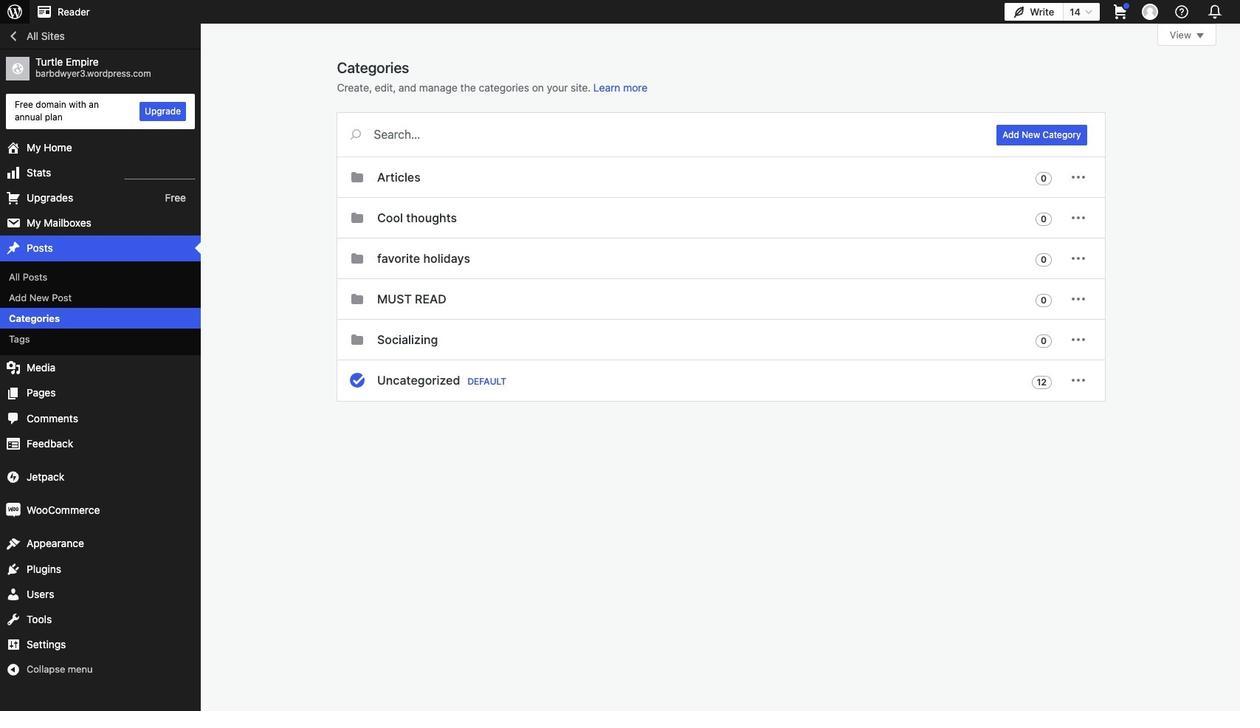 Task type: locate. For each thing, give the bounding box(es) containing it.
socializing image
[[348, 331, 366, 349]]

3 toggle menu image from the top
[[1070, 372, 1088, 389]]

1 vertical spatial toggle menu image
[[1070, 331, 1088, 349]]

1 toggle menu image from the top
[[1070, 250, 1088, 267]]

2 toggle menu image from the top
[[1070, 209, 1088, 227]]

2 vertical spatial toggle menu image
[[1070, 290, 1088, 308]]

2 toggle menu image from the top
[[1070, 331, 1088, 349]]

2 vertical spatial toggle menu image
[[1070, 372, 1088, 389]]

toggle menu image for must read 'icon' at left top
[[1070, 290, 1088, 308]]

None search field
[[337, 113, 980, 156]]

toggle menu image
[[1070, 168, 1088, 186], [1070, 209, 1088, 227], [1070, 290, 1088, 308]]

closed image
[[1197, 33, 1205, 38]]

row
[[337, 157, 1105, 402]]

1 vertical spatial toggle menu image
[[1070, 209, 1088, 227]]

must read image
[[348, 290, 366, 308]]

open search image
[[337, 126, 374, 143]]

toggle menu image
[[1070, 250, 1088, 267], [1070, 331, 1088, 349], [1070, 372, 1088, 389]]

0 vertical spatial toggle menu image
[[1070, 250, 1088, 267]]

0 vertical spatial toggle menu image
[[1070, 168, 1088, 186]]

1 toggle menu image from the top
[[1070, 168, 1088, 186]]

img image
[[6, 470, 21, 485], [6, 503, 21, 518]]

toggle menu image for favorite holidays icon
[[1070, 250, 1088, 267]]

uncategorized image
[[348, 372, 366, 389]]

cool thoughts image
[[348, 209, 366, 227]]

3 toggle menu image from the top
[[1070, 290, 1088, 308]]

highest hourly views 0 image
[[125, 170, 195, 179]]

manage your sites image
[[6, 3, 24, 21]]

0 vertical spatial img image
[[6, 470, 21, 485]]

main content
[[337, 24, 1217, 402]]

my profile image
[[1143, 4, 1159, 20]]

1 vertical spatial img image
[[6, 503, 21, 518]]

toggle menu image for articles icon
[[1070, 168, 1088, 186]]



Task type: vqa. For each thing, say whether or not it's contained in the screenshot.
second img
yes



Task type: describe. For each thing, give the bounding box(es) containing it.
toggle menu image for socializing image
[[1070, 331, 1088, 349]]

2 img image from the top
[[6, 503, 21, 518]]

Search search field
[[374, 113, 980, 156]]

help image
[[1174, 3, 1191, 21]]

manage your notifications image
[[1205, 1, 1226, 22]]

1 img image from the top
[[6, 470, 21, 485]]

my shopping cart image
[[1112, 3, 1130, 21]]

articles image
[[348, 168, 366, 186]]

favorite holidays image
[[348, 250, 366, 267]]

toggle menu image for uncategorized image
[[1070, 372, 1088, 389]]

toggle menu image for cool thoughts "icon"
[[1070, 209, 1088, 227]]



